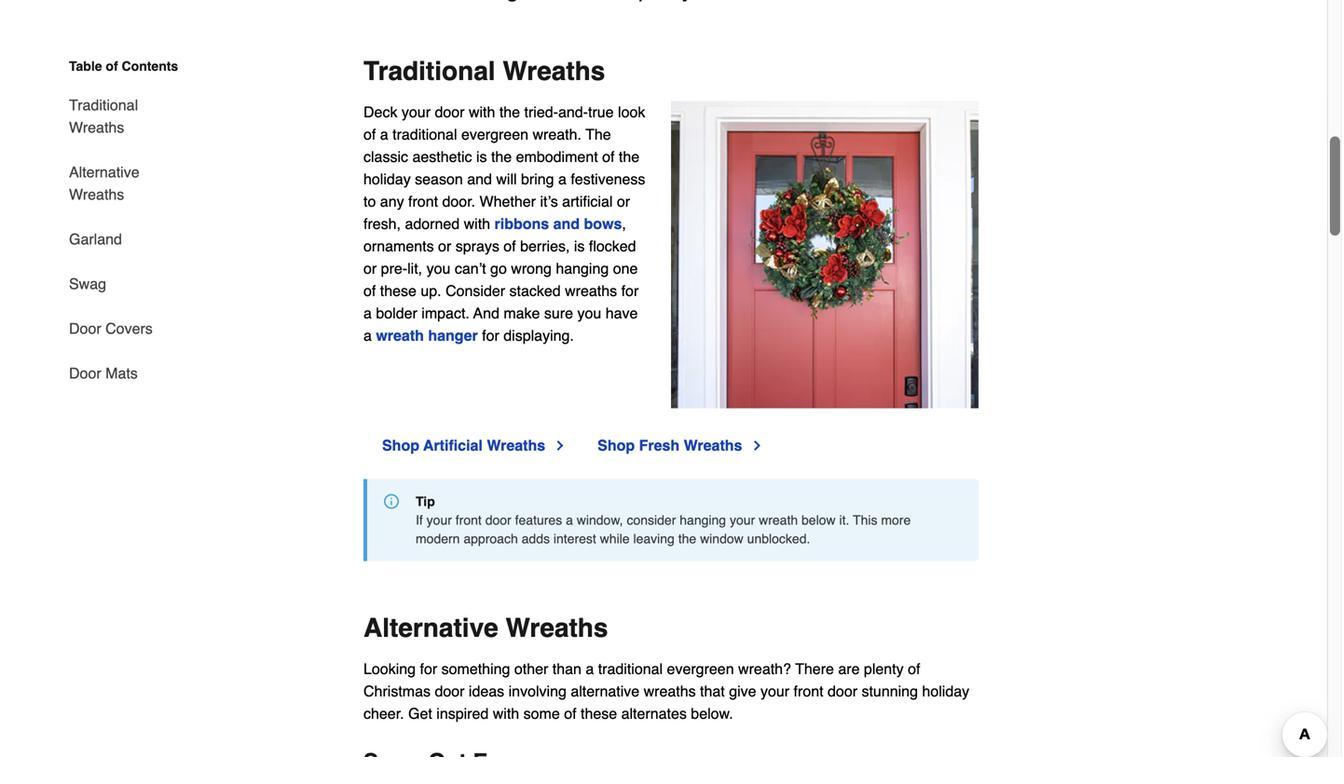 Task type: describe. For each thing, give the bounding box(es) containing it.
impact.
[[422, 305, 470, 322]]

other
[[514, 661, 548, 678]]

and-
[[558, 104, 588, 121]]

table of contents
[[69, 59, 178, 74]]

bolder
[[376, 305, 417, 322]]

your up window on the bottom
[[730, 513, 755, 528]]

0 vertical spatial with
[[469, 104, 495, 121]]

traditional wreaths inside the table of contents "element"
[[69, 96, 138, 136]]

is inside ", ornaments or sprays of berries, is flocked or pre-lit, you can't go wrong hanging one of these up. consider stacked wreaths for a bolder impact. and make sure you have a"
[[574, 238, 585, 255]]

of up go
[[504, 238, 516, 255]]

an evergreen wreath decorated with red flowers, gold and red ornaments and pinecones on a red door. image
[[671, 101, 979, 409]]

alternative inside the table of contents "element"
[[69, 164, 139, 181]]

classic
[[364, 148, 408, 166]]

ornaments
[[364, 238, 434, 255]]

door for door mats
[[69, 365, 101, 382]]

wrong
[[511, 260, 552, 277]]

wreaths right fresh
[[684, 437, 742, 454]]

wreaths up tried-
[[503, 57, 605, 86]]

tried-
[[524, 104, 558, 121]]

traditional inside traditional wreaths link
[[69, 96, 138, 114]]

will
[[496, 171, 517, 188]]

or inside deck your door with the tried-and-true look of a traditional evergreen wreath. the classic aesthetic is the embodiment of the holiday season and will bring a festiveness to any front door. whether it's artificial or fresh, adorned with
[[617, 193, 630, 210]]

ribbons and bows
[[495, 215, 622, 233]]

covers
[[105, 320, 153, 337]]

whether
[[480, 193, 536, 210]]

0 vertical spatial traditional
[[364, 57, 496, 86]]

inspired
[[436, 706, 489, 723]]

a left wreath hanger link at top left
[[364, 327, 372, 345]]

1 vertical spatial for
[[482, 327, 499, 345]]

1 horizontal spatial traditional wreaths
[[364, 57, 605, 86]]

there
[[795, 661, 834, 678]]

door.
[[442, 193, 475, 210]]

of right plenty
[[908, 661, 920, 678]]

shop artificial wreaths link
[[382, 435, 568, 457]]

adds
[[522, 532, 550, 547]]

that
[[700, 683, 725, 701]]

flocked
[[589, 238, 636, 255]]

interest
[[554, 532, 596, 547]]

your inside looking for something other than a traditional evergreen wreath? there are plenty of christmas door ideas involving alternative wreaths that give your front door stunning holiday cheer. get inspired with some of these alternates below.
[[761, 683, 790, 701]]

evergreen inside deck your door with the tried-and-true look of a traditional evergreen wreath. the classic aesthetic is the embodiment of the holiday season and will bring a festiveness to any front door. whether it's artificial or fresh, adorned with
[[461, 126, 529, 143]]

fresh
[[639, 437, 680, 454]]

it's
[[540, 193, 558, 210]]

, ornaments or sprays of berries, is flocked or pre-lit, you can't go wrong hanging one of these up. consider stacked wreaths for a bolder impact. and make sure you have a
[[364, 215, 639, 345]]

artificial
[[562, 193, 613, 210]]

bows
[[584, 215, 622, 233]]

1 vertical spatial alternative
[[364, 614, 498, 644]]

can't
[[455, 260, 486, 277]]

wreaths up 'than'
[[506, 614, 608, 644]]

garland link
[[69, 217, 122, 262]]

wreath?
[[738, 661, 791, 678]]

looking for something other than a traditional evergreen wreath? there are plenty of christmas door ideas involving alternative wreaths that give your front door stunning holiday cheer. get inspired with some of these alternates below.
[[364, 661, 970, 723]]

your up modern
[[427, 513, 452, 528]]

a down embodiment in the top left of the page
[[558, 171, 567, 188]]

tip
[[416, 495, 435, 509]]

plenty
[[864, 661, 904, 678]]

are
[[838, 661, 860, 678]]

below.
[[691, 706, 733, 723]]

door mats
[[69, 365, 138, 382]]

look
[[618, 104, 645, 121]]

aesthetic
[[412, 148, 472, 166]]

alternative wreaths inside the table of contents "element"
[[69, 164, 139, 203]]

wreath.
[[533, 126, 582, 143]]

the inside tip if your front door features a window, consider hanging your wreath below it. this more modern approach adds interest while leaving the window unblocked.
[[678, 532, 696, 547]]

tip if your front door features a window, consider hanging your wreath below it. this more modern approach adds interest while leaving the window unblocked.
[[416, 495, 911, 547]]

swag link
[[69, 262, 106, 307]]

the up will in the top of the page
[[491, 148, 512, 166]]

the left tried-
[[499, 104, 520, 121]]

wreath hanger link
[[376, 327, 478, 345]]

wreath hanger for displaying.
[[376, 327, 574, 345]]

hanging inside ", ornaments or sprays of berries, is flocked or pre-lit, you can't go wrong hanging one of these up. consider stacked wreaths for a bolder impact. and make sure you have a"
[[556, 260, 609, 277]]

deck
[[364, 104, 398, 121]]

hanger
[[428, 327, 478, 345]]

involving
[[509, 683, 567, 701]]

door mats link
[[69, 351, 138, 385]]

is inside deck your door with the tried-and-true look of a traditional evergreen wreath. the classic aesthetic is the embodiment of the holiday season and will bring a festiveness to any front door. whether it's artificial or fresh, adorned with
[[476, 148, 487, 166]]

door covers
[[69, 320, 153, 337]]

,
[[622, 215, 626, 233]]

the up 'festiveness'
[[619, 148, 640, 166]]

if
[[416, 513, 423, 528]]

front inside deck your door with the tried-and-true look of a traditional evergreen wreath. the classic aesthetic is the embodiment of the holiday season and will bring a festiveness to any front door. whether it's artificial or fresh, adorned with
[[408, 193, 438, 210]]

fresh,
[[364, 215, 401, 233]]

give
[[729, 683, 756, 701]]

of up 'festiveness'
[[602, 148, 615, 166]]

this
[[853, 513, 878, 528]]

contents
[[122, 59, 178, 74]]

chevron right image for shop fresh wreaths
[[750, 439, 765, 454]]

artificial
[[423, 437, 483, 454]]

1 horizontal spatial and
[[553, 215, 580, 233]]

have
[[606, 305, 638, 322]]

evergreen inside looking for something other than a traditional evergreen wreath? there are plenty of christmas door ideas involving alternative wreaths that give your front door stunning holiday cheer. get inspired with some of these alternates below.
[[667, 661, 734, 678]]

get
[[408, 706, 432, 723]]

displaying.
[[504, 327, 574, 345]]

shop for shop fresh wreaths
[[598, 437, 635, 454]]

some
[[524, 706, 560, 723]]

a inside tip if your front door features a window, consider hanging your wreath below it. this more modern approach adds interest while leaving the window unblocked.
[[566, 513, 573, 528]]

any
[[380, 193, 404, 210]]

window,
[[577, 513, 623, 528]]

shop artificial wreaths
[[382, 437, 545, 454]]

these inside ", ornaments or sprays of berries, is flocked or pre-lit, you can't go wrong hanging one of these up. consider stacked wreaths for a bolder impact. and make sure you have a"
[[380, 283, 417, 300]]

wreaths inside ", ornaments or sprays of berries, is flocked or pre-lit, you can't go wrong hanging one of these up. consider stacked wreaths for a bolder impact. and make sure you have a"
[[565, 283, 617, 300]]

door covers link
[[69, 307, 153, 351]]

deck your door with the tried-and-true look of a traditional evergreen wreath. the classic aesthetic is the embodiment of the holiday season and will bring a festiveness to any front door. whether it's artificial or fresh, adorned with
[[364, 104, 645, 233]]

traditional inside looking for something other than a traditional evergreen wreath? there are plenty of christmas door ideas involving alternative wreaths that give your front door stunning holiday cheer. get inspired with some of these alternates below.
[[598, 661, 663, 678]]

0 horizontal spatial or
[[364, 260, 377, 277]]

more
[[881, 513, 911, 528]]

wreaths right artificial at the left of page
[[487, 437, 545, 454]]

of inside "element"
[[106, 59, 118, 74]]



Task type: vqa. For each thing, say whether or not it's contained in the screenshot.
second Door from the bottom of the Table of Contents element
yes



Task type: locate. For each thing, give the bounding box(es) containing it.
mats
[[105, 365, 138, 382]]

front up "adorned"
[[408, 193, 438, 210]]

adorned
[[405, 215, 460, 233]]

sprays
[[456, 238, 499, 255]]

front
[[408, 193, 438, 210], [456, 513, 482, 528], [794, 683, 824, 701]]

door
[[435, 104, 465, 121], [485, 513, 511, 528], [435, 683, 465, 701], [828, 683, 858, 701]]

1 horizontal spatial alternative
[[364, 614, 498, 644]]

and down the it's
[[553, 215, 580, 233]]

1 horizontal spatial wreaths
[[644, 683, 696, 701]]

it.
[[839, 513, 850, 528]]

a right 'than'
[[586, 661, 594, 678]]

is down ribbons and bows
[[574, 238, 585, 255]]

traditional down the "table"
[[69, 96, 138, 114]]

2 door from the top
[[69, 365, 101, 382]]

1 vertical spatial alternative wreaths
[[364, 614, 608, 644]]

1 horizontal spatial these
[[581, 706, 617, 723]]

1 horizontal spatial evergreen
[[667, 661, 734, 678]]

door down the are
[[828, 683, 858, 701]]

2 horizontal spatial front
[[794, 683, 824, 701]]

alternative wreaths up something
[[364, 614, 608, 644]]

chevron right image
[[553, 439, 568, 454], [750, 439, 765, 454]]

one
[[613, 260, 638, 277]]

door up inspired
[[435, 683, 465, 701]]

1 vertical spatial hanging
[[680, 513, 726, 528]]

0 vertical spatial wreaths
[[565, 283, 617, 300]]

1 vertical spatial door
[[69, 365, 101, 382]]

a inside looking for something other than a traditional evergreen wreath? there are plenty of christmas door ideas involving alternative wreaths that give your front door stunning holiday cheer. get inspired with some of these alternates below.
[[586, 661, 594, 678]]

0 vertical spatial holiday
[[364, 171, 411, 188]]

1 horizontal spatial front
[[456, 513, 482, 528]]

wreaths
[[503, 57, 605, 86], [69, 119, 124, 136], [69, 186, 124, 203], [487, 437, 545, 454], [684, 437, 742, 454], [506, 614, 608, 644]]

your inside deck your door with the tried-and-true look of a traditional evergreen wreath. the classic aesthetic is the embodiment of the holiday season and will bring a festiveness to any front door. whether it's artificial or fresh, adorned with
[[402, 104, 431, 121]]

2 vertical spatial or
[[364, 260, 377, 277]]

2 vertical spatial for
[[420, 661, 437, 678]]

or down "adorned"
[[438, 238, 451, 255]]

or up ,
[[617, 193, 630, 210]]

1 horizontal spatial holiday
[[922, 683, 970, 701]]

holiday inside deck your door with the tried-and-true look of a traditional evergreen wreath. the classic aesthetic is the embodiment of the holiday season and will bring a festiveness to any front door. whether it's artificial or fresh, adorned with
[[364, 171, 411, 188]]

shop for shop artificial wreaths
[[382, 437, 419, 454]]

wreaths
[[565, 283, 617, 300], [644, 683, 696, 701]]

1 vertical spatial evergreen
[[667, 661, 734, 678]]

leaving
[[633, 532, 675, 547]]

up.
[[421, 283, 441, 300]]

2 horizontal spatial or
[[617, 193, 630, 210]]

of right the "table"
[[106, 59, 118, 74]]

door
[[69, 320, 101, 337], [69, 365, 101, 382]]

1 vertical spatial wreath
[[759, 513, 798, 528]]

true
[[588, 104, 614, 121]]

below
[[802, 513, 836, 528]]

the
[[586, 126, 611, 143]]

wreaths down the "table"
[[69, 119, 124, 136]]

hanging up window on the bottom
[[680, 513, 726, 528]]

these inside looking for something other than a traditional evergreen wreath? there are plenty of christmas door ideas involving alternative wreaths that give your front door stunning holiday cheer. get inspired with some of these alternates below.
[[581, 706, 617, 723]]

chevron right image right shop fresh wreaths
[[750, 439, 765, 454]]

traditional wreaths up tried-
[[364, 57, 605, 86]]

hanging inside tip if your front door features a window, consider hanging your wreath below it. this more modern approach adds interest while leaving the window unblocked.
[[680, 513, 726, 528]]

something
[[441, 661, 510, 678]]

the right "leaving"
[[678, 532, 696, 547]]

and inside deck your door with the tried-and-true look of a traditional evergreen wreath. the classic aesthetic is the embodiment of the holiday season and will bring a festiveness to any front door. whether it's artificial or fresh, adorned with
[[467, 171, 492, 188]]

shop inside shop artificial wreaths link
[[382, 437, 419, 454]]

stunning
[[862, 683, 918, 701]]

0 vertical spatial alternative wreaths
[[69, 164, 139, 203]]

0 horizontal spatial traditional
[[69, 96, 138, 114]]

wreaths inside traditional wreaths
[[69, 119, 124, 136]]

0 horizontal spatial traditional wreaths
[[69, 96, 138, 136]]

0 vertical spatial traditional
[[393, 126, 457, 143]]

chevron right image inside shop fresh wreaths link
[[750, 439, 765, 454]]

consider
[[446, 283, 505, 300]]

0 vertical spatial alternative
[[69, 164, 139, 181]]

chevron right image inside shop artificial wreaths link
[[553, 439, 568, 454]]

1 vertical spatial is
[[574, 238, 585, 255]]

1 vertical spatial with
[[464, 215, 490, 233]]

traditional
[[393, 126, 457, 143], [598, 661, 663, 678]]

0 horizontal spatial front
[[408, 193, 438, 210]]

1 vertical spatial traditional
[[69, 96, 138, 114]]

shop inside shop fresh wreaths link
[[598, 437, 635, 454]]

ribbons and bows link
[[495, 215, 622, 233]]

traditional inside deck your door with the tried-and-true look of a traditional evergreen wreath. the classic aesthetic is the embodiment of the holiday season and will bring a festiveness to any front door. whether it's artificial or fresh, adorned with
[[393, 126, 457, 143]]

0 horizontal spatial hanging
[[556, 260, 609, 277]]

table of contents element
[[54, 57, 194, 385]]

0 horizontal spatial alternative
[[69, 164, 139, 181]]

traditional up deck on the top left
[[364, 57, 496, 86]]

0 vertical spatial these
[[380, 283, 417, 300]]

your right deck on the top left
[[402, 104, 431, 121]]

with inside looking for something other than a traditional evergreen wreath? there are plenty of christmas door ideas involving alternative wreaths that give your front door stunning holiday cheer. get inspired with some of these alternates below.
[[493, 706, 519, 723]]

modern
[[416, 532, 460, 547]]

0 horizontal spatial these
[[380, 283, 417, 300]]

0 horizontal spatial holiday
[[364, 171, 411, 188]]

0 vertical spatial traditional wreaths
[[364, 57, 605, 86]]

door up aesthetic
[[435, 104, 465, 121]]

bring
[[521, 171, 554, 188]]

is
[[476, 148, 487, 166], [574, 238, 585, 255]]

alternates
[[621, 706, 687, 723]]

door for door covers
[[69, 320, 101, 337]]

holiday right stunning
[[922, 683, 970, 701]]

alternative up looking
[[364, 614, 498, 644]]

1 horizontal spatial traditional
[[364, 57, 496, 86]]

1 horizontal spatial wreath
[[759, 513, 798, 528]]

0 vertical spatial evergreen
[[461, 126, 529, 143]]

1 vertical spatial you
[[577, 305, 601, 322]]

1 vertical spatial holiday
[[922, 683, 970, 701]]

wreaths inside alternative wreaths
[[69, 186, 124, 203]]

wreaths up garland
[[69, 186, 124, 203]]

these up bolder
[[380, 283, 417, 300]]

2 vertical spatial front
[[794, 683, 824, 701]]

than
[[553, 661, 582, 678]]

traditional up alternative
[[598, 661, 663, 678]]

approach
[[464, 532, 518, 547]]

garland
[[69, 231, 122, 248]]

0 vertical spatial wreath
[[376, 327, 424, 345]]

traditional wreaths link
[[69, 83, 194, 150]]

0 vertical spatial hanging
[[556, 260, 609, 277]]

1 vertical spatial and
[[553, 215, 580, 233]]

with down ideas
[[493, 706, 519, 723]]

0 vertical spatial and
[[467, 171, 492, 188]]

1 shop from the left
[[382, 437, 419, 454]]

front up approach
[[456, 513, 482, 528]]

0 vertical spatial is
[[476, 148, 487, 166]]

berries,
[[520, 238, 570, 255]]

alternative wreaths up garland
[[69, 164, 139, 203]]

0 horizontal spatial alternative wreaths
[[69, 164, 139, 203]]

your down wreath? at right
[[761, 683, 790, 701]]

2 vertical spatial with
[[493, 706, 519, 723]]

go
[[490, 260, 507, 277]]

pre-
[[381, 260, 407, 277]]

0 horizontal spatial wreath
[[376, 327, 424, 345]]

1 horizontal spatial shop
[[598, 437, 635, 454]]

2 horizontal spatial for
[[621, 283, 639, 300]]

1 vertical spatial wreaths
[[644, 683, 696, 701]]

alternative
[[571, 683, 640, 701]]

front inside looking for something other than a traditional evergreen wreath? there are plenty of christmas door ideas involving alternative wreaths that give your front door stunning holiday cheer. get inspired with some of these alternates below.
[[794, 683, 824, 701]]

0 vertical spatial or
[[617, 193, 630, 210]]

1 vertical spatial these
[[581, 706, 617, 723]]

evergreen up the that
[[667, 661, 734, 678]]

1 horizontal spatial you
[[577, 305, 601, 322]]

is right aesthetic
[[476, 148, 487, 166]]

of right the some
[[564, 706, 577, 723]]

0 horizontal spatial evergreen
[[461, 126, 529, 143]]

lit,
[[407, 260, 422, 277]]

front down there
[[794, 683, 824, 701]]

you right sure
[[577, 305, 601, 322]]

1 vertical spatial traditional
[[598, 661, 663, 678]]

alternative
[[69, 164, 139, 181], [364, 614, 498, 644]]

table
[[69, 59, 102, 74]]

traditional wreaths
[[364, 57, 605, 86], [69, 96, 138, 136]]

door left mats
[[69, 365, 101, 382]]

evergreen
[[461, 126, 529, 143], [667, 661, 734, 678]]

these down alternative
[[581, 706, 617, 723]]

features
[[515, 513, 562, 528]]

0 vertical spatial you
[[427, 260, 451, 277]]

1 horizontal spatial is
[[574, 238, 585, 255]]

with up sprays
[[464, 215, 490, 233]]

with
[[469, 104, 495, 121], [464, 215, 490, 233], [493, 706, 519, 723]]

for inside looking for something other than a traditional evergreen wreath? there are plenty of christmas door ideas involving alternative wreaths that give your front door stunning holiday cheer. get inspired with some of these alternates below.
[[420, 661, 437, 678]]

door inside tip if your front door features a window, consider hanging your wreath below it. this more modern approach adds interest while leaving the window unblocked.
[[485, 513, 511, 528]]

0 horizontal spatial shop
[[382, 437, 419, 454]]

or left the pre-
[[364, 260, 377, 277]]

a left bolder
[[364, 305, 372, 322]]

for down and
[[482, 327, 499, 345]]

1 vertical spatial front
[[456, 513, 482, 528]]

consider
[[627, 513, 676, 528]]

the
[[499, 104, 520, 121], [491, 148, 512, 166], [619, 148, 640, 166], [678, 532, 696, 547]]

while
[[600, 532, 630, 547]]

0 vertical spatial door
[[69, 320, 101, 337]]

0 horizontal spatial for
[[420, 661, 437, 678]]

1 chevron right image from the left
[[553, 439, 568, 454]]

1 vertical spatial or
[[438, 238, 451, 255]]

stacked
[[509, 283, 561, 300]]

alternative down traditional wreaths link
[[69, 164, 139, 181]]

0 horizontal spatial traditional
[[393, 126, 457, 143]]

1 door from the top
[[69, 320, 101, 337]]

swag
[[69, 275, 106, 293]]

info image
[[384, 495, 399, 509]]

unblocked.
[[747, 532, 810, 547]]

holiday down classic
[[364, 171, 411, 188]]

season
[[415, 171, 463, 188]]

evergreen up will in the top of the page
[[461, 126, 529, 143]]

0 vertical spatial front
[[408, 193, 438, 210]]

door up approach
[[485, 513, 511, 528]]

alternative wreaths
[[69, 164, 139, 203], [364, 614, 608, 644]]

holiday
[[364, 171, 411, 188], [922, 683, 970, 701]]

traditional wreaths down the "table"
[[69, 96, 138, 136]]

0 horizontal spatial chevron right image
[[553, 439, 568, 454]]

1 horizontal spatial or
[[438, 238, 451, 255]]

1 horizontal spatial for
[[482, 327, 499, 345]]

2 chevron right image from the left
[[750, 439, 765, 454]]

traditional up aesthetic
[[393, 126, 457, 143]]

shop left artificial at the left of page
[[382, 437, 419, 454]]

wreaths inside looking for something other than a traditional evergreen wreath? there are plenty of christmas door ideas involving alternative wreaths that give your front door stunning holiday cheer. get inspired with some of these alternates below.
[[644, 683, 696, 701]]

shop fresh wreaths link
[[598, 435, 765, 457]]

shop left fresh
[[598, 437, 635, 454]]

wreaths up "alternates"
[[644, 683, 696, 701]]

chevron right image for shop artificial wreaths
[[553, 439, 568, 454]]

a up classic
[[380, 126, 388, 143]]

of down deck on the top left
[[364, 126, 376, 143]]

a up interest
[[566, 513, 573, 528]]

to
[[364, 193, 376, 210]]

0 horizontal spatial is
[[476, 148, 487, 166]]

cheer.
[[364, 706, 404, 723]]

wreath inside tip if your front door features a window, consider hanging your wreath below it. this more modern approach adds interest while leaving the window unblocked.
[[759, 513, 798, 528]]

ribbons
[[495, 215, 549, 233]]

hanging down flocked
[[556, 260, 609, 277]]

for up christmas
[[420, 661, 437, 678]]

0 horizontal spatial and
[[467, 171, 492, 188]]

and left will in the top of the page
[[467, 171, 492, 188]]

for
[[621, 283, 639, 300], [482, 327, 499, 345], [420, 661, 437, 678]]

wreath up unblocked.
[[759, 513, 798, 528]]

these
[[380, 283, 417, 300], [581, 706, 617, 723]]

door up door mats link
[[69, 320, 101, 337]]

christmas
[[364, 683, 431, 701]]

0 horizontal spatial wreaths
[[565, 283, 617, 300]]

0 vertical spatial for
[[621, 283, 639, 300]]

wreaths up have
[[565, 283, 617, 300]]

door inside deck your door with the tried-and-true look of a traditional evergreen wreath. the classic aesthetic is the embodiment of the holiday season and will bring a festiveness to any front door. whether it's artificial or fresh, adorned with
[[435, 104, 465, 121]]

ideas
[[469, 683, 504, 701]]

1 vertical spatial traditional wreaths
[[69, 96, 138, 136]]

1 horizontal spatial traditional
[[598, 661, 663, 678]]

2 shop from the left
[[598, 437, 635, 454]]

for inside ", ornaments or sprays of berries, is flocked or pre-lit, you can't go wrong hanging one of these up. consider stacked wreaths for a bolder impact. and make sure you have a"
[[621, 283, 639, 300]]

1 horizontal spatial chevron right image
[[750, 439, 765, 454]]

you
[[427, 260, 451, 277], [577, 305, 601, 322]]

1 horizontal spatial hanging
[[680, 513, 726, 528]]

you up up.
[[427, 260, 451, 277]]

of
[[106, 59, 118, 74], [364, 126, 376, 143], [602, 148, 615, 166], [504, 238, 516, 255], [364, 283, 376, 300], [908, 661, 920, 678], [564, 706, 577, 723]]

embodiment
[[516, 148, 598, 166]]

0 horizontal spatial you
[[427, 260, 451, 277]]

with left tried-
[[469, 104, 495, 121]]

alternative wreaths link
[[69, 150, 194, 217]]

holiday inside looking for something other than a traditional evergreen wreath? there are plenty of christmas door ideas involving alternative wreaths that give your front door stunning holiday cheer. get inspired with some of these alternates below.
[[922, 683, 970, 701]]

for down 'one'
[[621, 283, 639, 300]]

looking
[[364, 661, 416, 678]]

chevron right image up features
[[553, 439, 568, 454]]

and
[[473, 305, 500, 322]]

wreath down bolder
[[376, 327, 424, 345]]

shop
[[382, 437, 419, 454], [598, 437, 635, 454]]

1 horizontal spatial alternative wreaths
[[364, 614, 608, 644]]

front inside tip if your front door features a window, consider hanging your wreath below it. this more modern approach adds interest while leaving the window unblocked.
[[456, 513, 482, 528]]

of up bolder
[[364, 283, 376, 300]]



